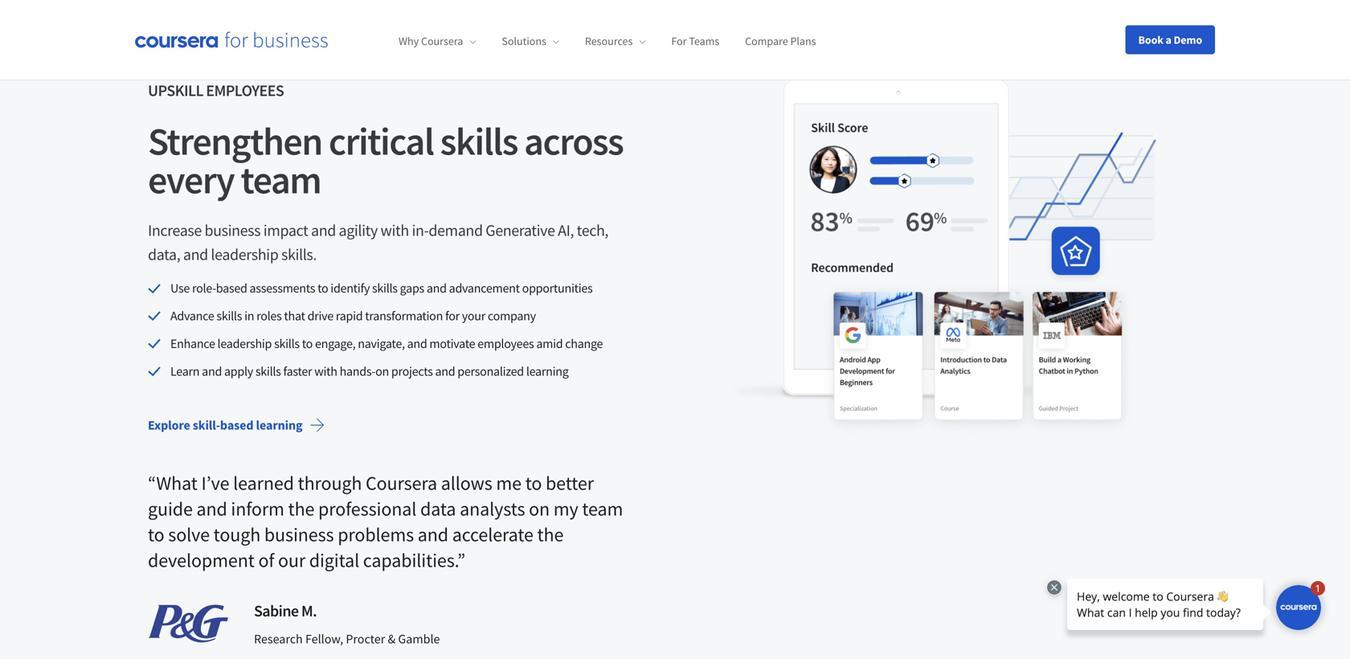Task type: describe. For each thing, give the bounding box(es) containing it.
for
[[671, 34, 687, 48]]

i've
[[201, 471, 229, 495]]

skills.
[[281, 244, 317, 264]]

tough
[[214, 523, 261, 547]]

enhance leadership skills to engage, navigate, and motivate employees amid change
[[170, 335, 603, 352]]

illustration of the coursera skills-first platform image
[[727, 78, 1202, 438]]

0 vertical spatial on
[[375, 363, 389, 379]]

use role-based assessments to identify skills gaps and advancement opportunities
[[170, 280, 593, 296]]

in-
[[412, 220, 429, 240]]

personalized
[[458, 363, 524, 379]]

based for skill-
[[220, 417, 253, 433]]

team inside strengthen critical skills  across every team
[[241, 156, 321, 204]]

book a demo button
[[1126, 25, 1215, 54]]

ai
[[558, 220, 570, 240]]

research
[[254, 631, 303, 647]]

p&g logo image
[[148, 605, 228, 643]]

and up projects
[[407, 335, 427, 352]]

coursera inside what i've learned through coursera allows me to better guide and inform the professional data analysts on my team to solve tough business problems and accelerate the development of our digital capabilities.
[[366, 471, 437, 495]]

teams
[[689, 34, 719, 48]]

, tech, data, and leadership skills.
[[148, 220, 608, 264]]

use
[[170, 280, 190, 296]]

to down guide
[[148, 523, 164, 547]]

roles
[[256, 308, 282, 324]]

motivate
[[429, 335, 475, 352]]

advancement
[[449, 280, 520, 296]]

learn and apply skills faster with hands-on projects and personalized learning
[[170, 363, 569, 379]]

business inside what i've learned through coursera allows me to better guide and inform the professional data analysts on my team to solve tough business problems and accelerate the development of our digital capabilities.
[[264, 523, 334, 547]]

role-
[[192, 280, 216, 296]]

across
[[524, 117, 623, 165]]

solve
[[168, 523, 210, 547]]

,
[[570, 220, 574, 240]]

guide
[[148, 497, 193, 521]]

inform
[[231, 497, 284, 521]]

data
[[420, 497, 456, 521]]

sabine m.
[[254, 601, 317, 621]]

research fellow, procter & gamble
[[254, 631, 440, 647]]

tech,
[[577, 220, 608, 240]]

&
[[388, 631, 396, 647]]

and left apply on the left
[[202, 363, 222, 379]]

apply
[[224, 363, 253, 379]]

change
[[565, 335, 603, 352]]

data,
[[148, 244, 180, 264]]

compare plans link
[[745, 34, 816, 48]]

impact
[[263, 220, 308, 240]]

strengthen critical skills  across every team
[[148, 117, 623, 204]]

problems
[[338, 523, 414, 547]]

employees
[[206, 80, 284, 101]]

critical
[[329, 117, 434, 165]]

leadership inside ", tech, data, and leadership skills."
[[211, 244, 278, 264]]

team inside what i've learned through coursera allows me to better guide and inform the professional data analysts on my team to solve tough business problems and accelerate the development of our digital capabilities.
[[582, 497, 623, 521]]

book
[[1138, 33, 1164, 47]]

based for role-
[[216, 280, 247, 296]]

and inside ", tech, data, and leadership skills."
[[183, 244, 208, 264]]

generative ai link
[[486, 220, 570, 240]]

projects
[[391, 363, 433, 379]]

learned
[[233, 471, 294, 495]]

to right me
[[525, 471, 542, 495]]

and up skills.
[[311, 220, 336, 240]]

agility
[[339, 220, 378, 240]]

learn
[[170, 363, 200, 379]]

skill-
[[193, 417, 220, 433]]

strengthen
[[148, 117, 322, 165]]

drive
[[307, 308, 333, 324]]

procter
[[346, 631, 385, 647]]

through
[[298, 471, 362, 495]]

advance
[[170, 308, 214, 324]]

opportunities
[[522, 280, 593, 296]]

me
[[496, 471, 522, 495]]

and down i've
[[196, 497, 227, 521]]

what i've learned through coursera allows me to better guide and inform the professional data analysts on my team to solve tough business problems and accelerate the development of our digital capabilities.
[[148, 471, 623, 572]]

demand
[[429, 220, 483, 240]]

advance skills in roles that drive rapid transformation for your company
[[170, 308, 536, 324]]

rapid
[[336, 308, 363, 324]]

coursera for business image
[[135, 32, 328, 48]]

digital
[[309, 548, 359, 572]]

faster
[[283, 363, 312, 379]]



Task type: locate. For each thing, give the bounding box(es) containing it.
team right my
[[582, 497, 623, 521]]

explore skill-based learning link
[[135, 406, 338, 445]]

1 vertical spatial leadership
[[217, 335, 272, 352]]

amid
[[536, 335, 563, 352]]

and down "data"
[[418, 523, 448, 547]]

coursera right why
[[421, 34, 463, 48]]

your
[[462, 308, 485, 324]]

my
[[554, 497, 578, 521]]

0 horizontal spatial team
[[241, 156, 321, 204]]

1 horizontal spatial business
[[264, 523, 334, 547]]

leadership down in
[[217, 335, 272, 352]]

1 vertical spatial business
[[264, 523, 334, 547]]

1 horizontal spatial the
[[537, 523, 564, 547]]

book a demo
[[1138, 33, 1202, 47]]

0 horizontal spatial business
[[205, 220, 261, 240]]

sabine
[[254, 601, 299, 621]]

1 vertical spatial team
[[582, 497, 623, 521]]

to left identify
[[318, 280, 328, 296]]

with for in-
[[381, 220, 409, 240]]

solutions link
[[502, 34, 559, 48]]

coursera up professional
[[366, 471, 437, 495]]

0 horizontal spatial the
[[288, 497, 315, 521]]

business up our
[[264, 523, 334, 547]]

0 vertical spatial business
[[205, 220, 261, 240]]

compare
[[745, 34, 788, 48]]

company
[[488, 308, 536, 324]]

team
[[241, 156, 321, 204], [582, 497, 623, 521]]

on left my
[[529, 497, 550, 521]]

for
[[445, 308, 460, 324]]

the down my
[[537, 523, 564, 547]]

learning down the faster
[[256, 417, 303, 433]]

to
[[318, 280, 328, 296], [302, 335, 313, 352], [525, 471, 542, 495], [148, 523, 164, 547]]

with left 'in-'
[[381, 220, 409, 240]]

identify
[[331, 280, 370, 296]]

that
[[284, 308, 305, 324]]

1 vertical spatial learning
[[256, 417, 303, 433]]

analysts
[[460, 497, 525, 521]]

1 horizontal spatial learning
[[526, 363, 569, 379]]

1 horizontal spatial with
[[381, 220, 409, 240]]

learning
[[526, 363, 569, 379], [256, 417, 303, 433]]

gaps
[[400, 280, 424, 296]]

coursera
[[421, 34, 463, 48], [366, 471, 437, 495]]

engage,
[[315, 335, 355, 352]]

and right data,
[[183, 244, 208, 264]]

0 horizontal spatial learning
[[256, 417, 303, 433]]

resources
[[585, 34, 633, 48]]

learning down amid
[[526, 363, 569, 379]]

resources link
[[585, 34, 646, 48]]

generative
[[486, 220, 555, 240]]

explore
[[148, 417, 190, 433]]

gamble
[[398, 631, 440, 647]]

with for hands-
[[314, 363, 337, 379]]

0 vertical spatial leadership
[[211, 244, 278, 264]]

why coursera link
[[399, 34, 476, 48]]

the down through
[[288, 497, 315, 521]]

the
[[288, 497, 315, 521], [537, 523, 564, 547]]

fellow,
[[305, 631, 343, 647]]

accelerate
[[452, 523, 534, 547]]

business
[[205, 220, 261, 240], [264, 523, 334, 547]]

assessments
[[250, 280, 315, 296]]

of
[[258, 548, 274, 572]]

1 vertical spatial the
[[537, 523, 564, 547]]

0 vertical spatial the
[[288, 497, 315, 521]]

with right the faster
[[314, 363, 337, 379]]

navigate,
[[358, 335, 405, 352]]

what
[[156, 471, 198, 495]]

on inside what i've learned through coursera allows me to better guide and inform the professional data analysts on my team to solve tough business problems and accelerate the development of our digital capabilities.
[[529, 497, 550, 521]]

1 horizontal spatial on
[[529, 497, 550, 521]]

m.
[[301, 601, 317, 621]]

enhance
[[170, 335, 215, 352]]

for teams link
[[671, 34, 719, 48]]

solutions
[[502, 34, 546, 48]]

increase business impact and agility with in-demand generative ai
[[148, 220, 570, 240]]

1 horizontal spatial team
[[582, 497, 623, 521]]

0 vertical spatial learning
[[526, 363, 569, 379]]

transformation
[[365, 308, 443, 324]]

in
[[244, 308, 254, 324]]

leadership down 'impact'
[[211, 244, 278, 264]]

employees
[[478, 335, 534, 352]]

skills inside strengthen critical skills  across every team
[[440, 117, 518, 165]]

upskill employees
[[148, 80, 284, 101]]

for teams
[[671, 34, 719, 48]]

and
[[311, 220, 336, 240], [183, 244, 208, 264], [427, 280, 447, 296], [407, 335, 427, 352], [202, 363, 222, 379], [435, 363, 455, 379], [196, 497, 227, 521], [418, 523, 448, 547]]

team up 'impact'
[[241, 156, 321, 204]]

based up in
[[216, 280, 247, 296]]

a
[[1166, 33, 1172, 47]]

business left 'impact'
[[205, 220, 261, 240]]

explore skill-based learning
[[148, 417, 303, 433]]

upskill
[[148, 80, 203, 101]]

capabilities.
[[363, 548, 457, 572]]

1 vertical spatial on
[[529, 497, 550, 521]]

hands-
[[340, 363, 375, 379]]

every
[[148, 156, 234, 204]]

to left engage, on the left bottom of page
[[302, 335, 313, 352]]

professional
[[318, 497, 417, 521]]

0 horizontal spatial with
[[314, 363, 337, 379]]

why coursera
[[399, 34, 463, 48]]

1 vertical spatial based
[[220, 417, 253, 433]]

plans
[[790, 34, 816, 48]]

0 vertical spatial coursera
[[421, 34, 463, 48]]

based inside explore skill-based learning link
[[220, 417, 253, 433]]

increase
[[148, 220, 202, 240]]

0 vertical spatial team
[[241, 156, 321, 204]]

and right gaps
[[427, 280, 447, 296]]

1 vertical spatial coursera
[[366, 471, 437, 495]]

1 vertical spatial with
[[314, 363, 337, 379]]

demo
[[1174, 33, 1202, 47]]

on down navigate,
[[375, 363, 389, 379]]

based down apply on the left
[[220, 417, 253, 433]]

0 horizontal spatial on
[[375, 363, 389, 379]]

better
[[546, 471, 594, 495]]

compare plans
[[745, 34, 816, 48]]

development
[[148, 548, 255, 572]]

skills
[[440, 117, 518, 165], [372, 280, 398, 296], [217, 308, 242, 324], [274, 335, 300, 352], [255, 363, 281, 379]]

0 vertical spatial based
[[216, 280, 247, 296]]

and down motivate
[[435, 363, 455, 379]]

our
[[278, 548, 305, 572]]

allows
[[441, 471, 492, 495]]

0 vertical spatial with
[[381, 220, 409, 240]]



Task type: vqa. For each thing, say whether or not it's contained in the screenshot.
Solutions link in the top left of the page
yes



